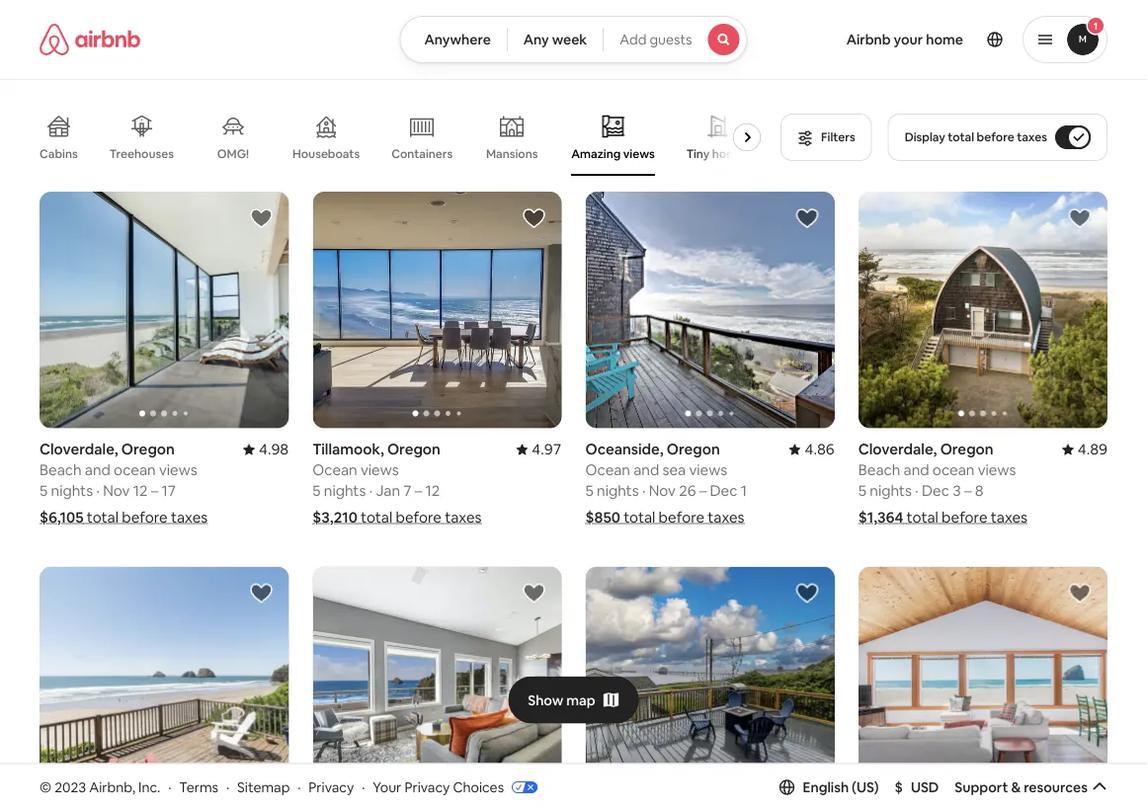 Task type: vqa. For each thing, say whether or not it's contained in the screenshot.
the right valley
no



Task type: describe. For each thing, give the bounding box(es) containing it.
oregon for dec
[[667, 440, 721, 459]]

$850
[[586, 508, 621, 528]]

before inside cloverdale, oregon beach and ocean views 5 nights · dec 3 – 8 $1,364 total before taxes
[[942, 508, 988, 528]]

english (us)
[[803, 779, 880, 797]]

– for $850
[[700, 482, 707, 501]]

$3,210
[[313, 508, 358, 528]]

7
[[404, 482, 412, 501]]

taxes inside cloverdale, oregon beach and ocean views 5 nights · dec 3 – 8 $1,364 total before taxes
[[992, 508, 1028, 528]]

4.98
[[259, 440, 289, 459]]

jan
[[376, 482, 400, 501]]

beach for cloverdale, oregon beach and ocean views 5 nights · nov 12 – 17 $6,105 total before taxes
[[40, 461, 82, 480]]

total inside cloverdale, oregon beach and ocean views 5 nights · dec 3 – 8 $1,364 total before taxes
[[907, 508, 939, 528]]

nov for ocean
[[103, 482, 130, 501]]

tiny homes
[[687, 146, 750, 162]]

12 for –
[[426, 482, 440, 501]]

and for nov 12 – 17
[[85, 461, 111, 480]]

nights for $1,364
[[870, 482, 912, 501]]

4.89
[[1079, 440, 1108, 459]]

oregon for total
[[388, 440, 441, 459]]

· left privacy link
[[298, 779, 301, 797]]

usd
[[912, 779, 940, 797]]

– for $6,105
[[151, 482, 158, 501]]

resources
[[1025, 779, 1089, 797]]

homes
[[713, 146, 750, 162]]

taxes inside button
[[1018, 130, 1048, 145]]

beach for cloverdale, oregon beach and ocean views 5 nights · dec 3 – 8 $1,364 total before taxes
[[859, 461, 901, 480]]

and for nov 26 – dec 1
[[634, 461, 660, 480]]

nights for $6,105
[[51, 482, 93, 501]]

amazing views
[[572, 146, 655, 161]]

8
[[976, 482, 984, 501]]

add guests button
[[603, 16, 748, 63]]

tiny
[[687, 146, 710, 162]]

$
[[895, 779, 904, 797]]

(us)
[[852, 779, 880, 797]]

1 inside oceanside, oregon ocean and sea views 5 nights · nov 26 – dec 1 $850 total before taxes
[[741, 482, 747, 501]]

cloverdale, for nov
[[40, 440, 118, 459]]

add to wishlist: pacific city, oregon image
[[1069, 582, 1093, 606]]

nights inside the tillamook, oregon ocean views 5 nights · jan 7 – 12 $3,210 total before taxes
[[324, 482, 366, 501]]

mansions
[[486, 146, 538, 162]]

before inside the tillamook, oregon ocean views 5 nights · jan 7 – 12 $3,210 total before taxes
[[396, 508, 442, 528]]

any week
[[524, 31, 588, 48]]

airbnb your home link
[[835, 19, 976, 60]]

anywhere
[[425, 31, 491, 48]]

add to wishlist: cloverdale, oregon image for 4.98
[[249, 207, 273, 230]]

sitemap
[[237, 779, 290, 797]]

total inside the tillamook, oregon ocean views 5 nights · jan 7 – 12 $3,210 total before taxes
[[361, 508, 393, 528]]

· right terms
[[226, 779, 230, 797]]

show map button
[[508, 677, 639, 724]]

add guests
[[620, 31, 693, 48]]

5 for $1,364
[[859, 482, 867, 501]]

$1,364
[[859, 508, 904, 528]]

4.89 out of 5 average rating image
[[1063, 440, 1108, 459]]

add to wishlist: garibaldi, oregon image
[[796, 582, 819, 606]]

· inside oceanside, oregon ocean and sea views 5 nights · nov 26 – dec 1 $850 total before taxes
[[643, 482, 646, 501]]

display
[[905, 130, 946, 145]]

· right inc.
[[168, 779, 171, 797]]

before inside cloverdale, oregon beach and ocean views 5 nights · nov 12 – 17 $6,105 total before taxes
[[122, 508, 168, 528]]

sea
[[663, 461, 686, 480]]

show map
[[528, 692, 596, 710]]

cloverdale, oregon beach and ocean views 5 nights · dec 3 – 8 $1,364 total before taxes
[[859, 440, 1028, 528]]

oceanside,
[[586, 440, 664, 459]]

week
[[552, 31, 588, 48]]

$6,105
[[40, 508, 84, 528]]

1 privacy from the left
[[309, 779, 354, 797]]

treehouses
[[109, 146, 174, 162]]

&
[[1012, 779, 1022, 797]]

support & resources
[[955, 779, 1089, 797]]

ocean for ocean views
[[313, 461, 358, 480]]

group containing houseboats
[[40, 99, 769, 176]]

airbnb,
[[89, 779, 135, 797]]

tillamook, oregon ocean views 5 nights · jan 7 – 12 $3,210 total before taxes
[[313, 440, 482, 528]]

filters button
[[781, 114, 873, 161]]

filters
[[822, 130, 856, 145]]



Task type: locate. For each thing, give the bounding box(es) containing it.
4 – from the left
[[965, 482, 972, 501]]

views up '8'
[[979, 461, 1017, 480]]

and for dec 3 – 8
[[904, 461, 930, 480]]

total right $1,364
[[907, 508, 939, 528]]

views
[[624, 146, 655, 161], [159, 461, 197, 480], [361, 461, 399, 480], [690, 461, 728, 480], [979, 461, 1017, 480]]

choices
[[453, 779, 504, 797]]

2 horizontal spatial and
[[904, 461, 930, 480]]

ocean
[[114, 461, 156, 480], [933, 461, 975, 480]]

4 oregon from the left
[[941, 440, 994, 459]]

and inside cloverdale, oregon beach and ocean views 5 nights · dec 3 – 8 $1,364 total before taxes
[[904, 461, 930, 480]]

· left 17
[[96, 482, 100, 501]]

1
[[1094, 19, 1099, 32], [741, 482, 747, 501]]

0 horizontal spatial ocean
[[114, 461, 156, 480]]

1 horizontal spatial nov
[[649, 482, 676, 501]]

4 nights from the left
[[870, 482, 912, 501]]

support & resources button
[[955, 779, 1108, 797]]

cloverdale, for dec
[[859, 440, 938, 459]]

None search field
[[400, 16, 748, 63]]

any week button
[[507, 16, 604, 63]]

oregon inside cloverdale, oregon beach and ocean views 5 nights · dec 3 – 8 $1,364 total before taxes
[[941, 440, 994, 459]]

– for $1,364
[[965, 482, 972, 501]]

views for oceanside, oregon ocean and sea views 5 nights · nov 26 – dec 1 $850 total before taxes
[[690, 461, 728, 480]]

2023
[[55, 779, 86, 797]]

5 inside cloverdale, oregon beach and ocean views 5 nights · dec 3 – 8 $1,364 total before taxes
[[859, 482, 867, 501]]

views up the 26
[[690, 461, 728, 480]]

ocean for ocean and sea views
[[586, 461, 631, 480]]

oregon inside the tillamook, oregon ocean views 5 nights · jan 7 – 12 $3,210 total before taxes
[[388, 440, 441, 459]]

4.97
[[532, 440, 562, 459]]

2 and from the left
[[634, 461, 660, 480]]

add to wishlist: cloverdale, oregon image
[[249, 207, 273, 230], [1069, 207, 1093, 230]]

2 dec from the left
[[922, 482, 950, 501]]

total right "$6,105"
[[87, 508, 119, 528]]

5 up "$6,105"
[[40, 482, 48, 501]]

cloverdale, up "$6,105"
[[40, 440, 118, 459]]

before down the 26
[[659, 508, 705, 528]]

0 horizontal spatial 1
[[741, 482, 747, 501]]

$ usd
[[895, 779, 940, 797]]

before
[[977, 130, 1015, 145], [122, 508, 168, 528], [396, 508, 442, 528], [659, 508, 705, 528], [942, 508, 988, 528]]

dec inside cloverdale, oregon beach and ocean views 5 nights · dec 3 – 8 $1,364 total before taxes
[[922, 482, 950, 501]]

total right '$850'
[[624, 508, 656, 528]]

taxes inside cloverdale, oregon beach and ocean views 5 nights · nov 12 – 17 $6,105 total before taxes
[[171, 508, 208, 528]]

ocean inside cloverdale, oregon beach and ocean views 5 nights · nov 12 – 17 $6,105 total before taxes
[[114, 461, 156, 480]]

– inside the tillamook, oregon ocean views 5 nights · jan 7 – 12 $3,210 total before taxes
[[415, 482, 422, 501]]

– right 7
[[415, 482, 422, 501]]

0 horizontal spatial add to wishlist: cloverdale, oregon image
[[249, 207, 273, 230]]

taxes inside the tillamook, oregon ocean views 5 nights · jan 7 – 12 $3,210 total before taxes
[[445, 508, 482, 528]]

1 12 from the left
[[133, 482, 148, 501]]

before inside oceanside, oregon ocean and sea views 5 nights · nov 26 – dec 1 $850 total before taxes
[[659, 508, 705, 528]]

5 up $3,210
[[313, 482, 321, 501]]

omg!
[[217, 146, 249, 162]]

1 5 from the left
[[40, 482, 48, 501]]

guests
[[650, 31, 693, 48]]

and inside oceanside, oregon ocean and sea views 5 nights · nov 26 – dec 1 $850 total before taxes
[[634, 461, 660, 480]]

0 vertical spatial 1
[[1094, 19, 1099, 32]]

houseboats
[[293, 146, 360, 161]]

– right 3
[[965, 482, 972, 501]]

before down 7
[[396, 508, 442, 528]]

terms
[[179, 779, 219, 797]]

nights inside cloverdale, oregon beach and ocean views 5 nights · nov 12 – 17 $6,105 total before taxes
[[51, 482, 93, 501]]

support
[[955, 779, 1009, 797]]

3 and from the left
[[904, 461, 930, 480]]

add to wishlist: cloverdale, oregon image for 4.89
[[1069, 207, 1093, 230]]

2 nov from the left
[[649, 482, 676, 501]]

5 for $850
[[586, 482, 594, 501]]

oregon up sea
[[667, 440, 721, 459]]

1 cloverdale, from the left
[[40, 440, 118, 459]]

cabins
[[40, 146, 78, 162]]

any
[[524, 31, 549, 48]]

– right the 26
[[700, 482, 707, 501]]

before down 17
[[122, 508, 168, 528]]

–
[[151, 482, 158, 501], [415, 482, 422, 501], [700, 482, 707, 501], [965, 482, 972, 501]]

1 horizontal spatial and
[[634, 461, 660, 480]]

– inside cloverdale, oregon beach and ocean views 5 nights · nov 12 – 17 $6,105 total before taxes
[[151, 482, 158, 501]]

1 horizontal spatial privacy
[[405, 779, 450, 797]]

total inside cloverdale, oregon beach and ocean views 5 nights · nov 12 – 17 $6,105 total before taxes
[[87, 508, 119, 528]]

oregon up 7
[[388, 440, 441, 459]]

12 right 7
[[426, 482, 440, 501]]

·
[[96, 482, 100, 501], [369, 482, 373, 501], [643, 482, 646, 501], [916, 482, 919, 501], [168, 779, 171, 797], [226, 779, 230, 797], [298, 779, 301, 797], [362, 779, 365, 797]]

anywhere button
[[400, 16, 508, 63]]

amazing
[[572, 146, 621, 161]]

3 5 from the left
[[586, 482, 594, 501]]

– inside cloverdale, oregon beach and ocean views 5 nights · dec 3 – 8 $1,364 total before taxes
[[965, 482, 972, 501]]

add to wishlist: tillamook, oregon image
[[523, 207, 546, 230]]

nights up $3,210
[[324, 482, 366, 501]]

oregon inside oceanside, oregon ocean and sea views 5 nights · nov 26 – dec 1 $850 total before taxes
[[667, 440, 721, 459]]

oregon
[[121, 440, 175, 459], [388, 440, 441, 459], [667, 440, 721, 459], [941, 440, 994, 459]]

ocean inside oceanside, oregon ocean and sea views 5 nights · nov 26 – dec 1 $850 total before taxes
[[586, 461, 631, 480]]

views inside cloverdale, oregon beach and ocean views 5 nights · nov 12 – 17 $6,105 total before taxes
[[159, 461, 197, 480]]

1 inside dropdown button
[[1094, 19, 1099, 32]]

4.86 out of 5 average rating image
[[790, 440, 835, 459]]

ocean down 'tillamook,'
[[313, 461, 358, 480]]

before right display
[[977, 130, 1015, 145]]

5 for $6,105
[[40, 482, 48, 501]]

privacy
[[309, 779, 354, 797], [405, 779, 450, 797]]

cloverdale,
[[40, 440, 118, 459], [859, 440, 938, 459]]

tillamook,
[[313, 440, 384, 459]]

nov down sea
[[649, 482, 676, 501]]

4 5 from the left
[[859, 482, 867, 501]]

1 horizontal spatial dec
[[922, 482, 950, 501]]

5 up $1,364
[[859, 482, 867, 501]]

your privacy choices link
[[373, 779, 538, 798]]

beach up $1,364
[[859, 461, 901, 480]]

beach up "$6,105"
[[40, 461, 82, 480]]

ocean inside the tillamook, oregon ocean views 5 nights · jan 7 – 12 $3,210 total before taxes
[[313, 461, 358, 480]]

nights up '$850'
[[597, 482, 639, 501]]

· left jan on the bottom left of the page
[[369, 482, 373, 501]]

· left 3
[[916, 482, 919, 501]]

nights up $1,364
[[870, 482, 912, 501]]

0 horizontal spatial nov
[[103, 482, 130, 501]]

airbnb your home
[[847, 31, 964, 48]]

2 ocean from the left
[[933, 461, 975, 480]]

total inside button
[[949, 130, 975, 145]]

2 cloverdale, from the left
[[859, 440, 938, 459]]

0 horizontal spatial and
[[85, 461, 111, 480]]

views up 17
[[159, 461, 197, 480]]

1 oregon from the left
[[121, 440, 175, 459]]

views inside cloverdale, oregon beach and ocean views 5 nights · dec 3 – 8 $1,364 total before taxes
[[979, 461, 1017, 480]]

© 2023 airbnb, inc. ·
[[40, 779, 171, 797]]

cloverdale, up $1,364
[[859, 440, 938, 459]]

1 horizontal spatial ocean
[[586, 461, 631, 480]]

1 horizontal spatial 12
[[426, 482, 440, 501]]

before inside button
[[977, 130, 1015, 145]]

display total before taxes
[[905, 130, 1048, 145]]

nov for sea
[[649, 482, 676, 501]]

1 beach from the left
[[40, 461, 82, 480]]

1 ocean from the left
[[313, 461, 358, 480]]

add to wishlist: tillamook, oregon image
[[249, 582, 273, 606]]

taxes
[[1018, 130, 1048, 145], [171, 508, 208, 528], [445, 508, 482, 528], [708, 508, 745, 528], [992, 508, 1028, 528]]

ocean for 12
[[114, 461, 156, 480]]

1 button
[[1023, 16, 1108, 63]]

2 – from the left
[[415, 482, 422, 501]]

17
[[162, 482, 176, 501]]

beach inside cloverdale, oregon beach and ocean views 5 nights · nov 12 – 17 $6,105 total before taxes
[[40, 461, 82, 480]]

3
[[953, 482, 962, 501]]

· inside cloverdale, oregon beach and ocean views 5 nights · nov 12 – 17 $6,105 total before taxes
[[96, 482, 100, 501]]

5 inside cloverdale, oregon beach and ocean views 5 nights · nov 12 – 17 $6,105 total before taxes
[[40, 482, 48, 501]]

terms link
[[179, 779, 219, 797]]

5 up '$850'
[[586, 482, 594, 501]]

home
[[927, 31, 964, 48]]

– left 17
[[151, 482, 158, 501]]

nights up "$6,105"
[[51, 482, 93, 501]]

dec inside oceanside, oregon ocean and sea views 5 nights · nov 26 – dec 1 $850 total before taxes
[[710, 482, 738, 501]]

nov
[[103, 482, 130, 501], [649, 482, 676, 501]]

nights
[[51, 482, 93, 501], [324, 482, 366, 501], [597, 482, 639, 501], [870, 482, 912, 501]]

3 – from the left
[[700, 482, 707, 501]]

add to wishlist: oceanside, oregon image
[[796, 207, 819, 230]]

5 inside the tillamook, oregon ocean views 5 nights · jan 7 – 12 $3,210 total before taxes
[[313, 482, 321, 501]]

beach inside cloverdale, oregon beach and ocean views 5 nights · dec 3 – 8 $1,364 total before taxes
[[859, 461, 901, 480]]

12 left 17
[[133, 482, 148, 501]]

0 horizontal spatial beach
[[40, 461, 82, 480]]

2 beach from the left
[[859, 461, 901, 480]]

5 inside oceanside, oregon ocean and sea views 5 nights · nov 26 – dec 1 $850 total before taxes
[[586, 482, 594, 501]]

ocean inside cloverdale, oregon beach and ocean views 5 nights · dec 3 – 8 $1,364 total before taxes
[[933, 461, 975, 480]]

· inside the tillamook, oregon ocean views 5 nights · jan 7 – 12 $3,210 total before taxes
[[369, 482, 373, 501]]

2 oregon from the left
[[388, 440, 441, 459]]

nov inside cloverdale, oregon beach and ocean views 5 nights · nov 12 – 17 $6,105 total before taxes
[[103, 482, 130, 501]]

none search field containing anywhere
[[400, 16, 748, 63]]

containers
[[392, 146, 453, 162]]

1 – from the left
[[151, 482, 158, 501]]

ocean
[[313, 461, 358, 480], [586, 461, 631, 480]]

1 horizontal spatial ocean
[[933, 461, 975, 480]]

1 vertical spatial 1
[[741, 482, 747, 501]]

3 oregon from the left
[[667, 440, 721, 459]]

dec right the 26
[[710, 482, 738, 501]]

profile element
[[772, 0, 1108, 79]]

0 horizontal spatial cloverdale,
[[40, 440, 118, 459]]

cloverdale, oregon beach and ocean views 5 nights · nov 12 – 17 $6,105 total before taxes
[[40, 440, 208, 528]]

nights inside oceanside, oregon ocean and sea views 5 nights · nov 26 – dec 1 $850 total before taxes
[[597, 482, 639, 501]]

12 inside cloverdale, oregon beach and ocean views 5 nights · nov 12 – 17 $6,105 total before taxes
[[133, 482, 148, 501]]

2 5 from the left
[[313, 482, 321, 501]]

5
[[40, 482, 48, 501], [313, 482, 321, 501], [586, 482, 594, 501], [859, 482, 867, 501]]

before down 3
[[942, 508, 988, 528]]

your
[[373, 779, 402, 797]]

4.98 out of 5 average rating image
[[243, 440, 289, 459]]

2 12 from the left
[[426, 482, 440, 501]]

1 horizontal spatial beach
[[859, 461, 901, 480]]

nights inside cloverdale, oregon beach and ocean views 5 nights · dec 3 – 8 $1,364 total before taxes
[[870, 482, 912, 501]]

nov left 17
[[103, 482, 130, 501]]

display total before taxes button
[[889, 114, 1108, 161]]

views for cloverdale, oregon beach and ocean views 5 nights · nov 12 – 17 $6,105 total before taxes
[[159, 461, 197, 480]]

privacy left your
[[309, 779, 354, 797]]

2 nights from the left
[[324, 482, 366, 501]]

cloverdale, inside cloverdale, oregon beach and ocean views 5 nights · dec 3 – 8 $1,364 total before taxes
[[859, 440, 938, 459]]

0 horizontal spatial dec
[[710, 482, 738, 501]]

views up jan on the bottom left of the page
[[361, 461, 399, 480]]

beach
[[40, 461, 82, 480], [859, 461, 901, 480]]

sitemap link
[[237, 779, 290, 797]]

total
[[949, 130, 975, 145], [87, 508, 119, 528], [361, 508, 393, 528], [624, 508, 656, 528], [907, 508, 939, 528]]

1 horizontal spatial 1
[[1094, 19, 1099, 32]]

and inside cloverdale, oregon beach and ocean views 5 nights · nov 12 – 17 $6,105 total before taxes
[[85, 461, 111, 480]]

total down jan on the bottom left of the page
[[361, 508, 393, 528]]

2 ocean from the left
[[586, 461, 631, 480]]

oregon up 17
[[121, 440, 175, 459]]

english
[[803, 779, 849, 797]]

taxes inside oceanside, oregon ocean and sea views 5 nights · nov 26 – dec 1 $850 total before taxes
[[708, 508, 745, 528]]

0 horizontal spatial ocean
[[313, 461, 358, 480]]

4.86
[[805, 440, 835, 459]]

oceanside, oregon ocean and sea views 5 nights · nov 26 – dec 1 $850 total before taxes
[[586, 440, 747, 528]]

add to wishlist: oceanside, oregon image
[[523, 582, 546, 606]]

your
[[894, 31, 924, 48]]

12 inside the tillamook, oregon ocean views 5 nights · jan 7 – 12 $3,210 total before taxes
[[426, 482, 440, 501]]

english (us) button
[[780, 779, 880, 797]]

ocean down oceanside,
[[586, 461, 631, 480]]

inc.
[[138, 779, 160, 797]]

ocean for 3
[[933, 461, 975, 480]]

views right amazing
[[624, 146, 655, 161]]

cloverdale, inside cloverdale, oregon beach and ocean views 5 nights · nov 12 – 17 $6,105 total before taxes
[[40, 440, 118, 459]]

oregon for 17
[[121, 440, 175, 459]]

1 dec from the left
[[710, 482, 738, 501]]

show
[[528, 692, 564, 710]]

©
[[40, 779, 52, 797]]

1 nights from the left
[[51, 482, 93, 501]]

· inside cloverdale, oregon beach and ocean views 5 nights · dec 3 – 8 $1,364 total before taxes
[[916, 482, 919, 501]]

total right display
[[949, 130, 975, 145]]

· left your
[[362, 779, 365, 797]]

privacy right your
[[405, 779, 450, 797]]

dec
[[710, 482, 738, 501], [922, 482, 950, 501]]

and
[[85, 461, 111, 480], [634, 461, 660, 480], [904, 461, 930, 480]]

dec left 3
[[922, 482, 950, 501]]

0 horizontal spatial privacy
[[309, 779, 354, 797]]

2 add to wishlist: cloverdale, oregon image from the left
[[1069, 207, 1093, 230]]

nov inside oceanside, oregon ocean and sea views 5 nights · nov 26 – dec 1 $850 total before taxes
[[649, 482, 676, 501]]

oregon inside cloverdale, oregon beach and ocean views 5 nights · nov 12 – 17 $6,105 total before taxes
[[121, 440, 175, 459]]

group
[[40, 99, 769, 176], [40, 192, 289, 429], [313, 192, 562, 429], [586, 192, 835, 429], [859, 192, 1108, 429], [40, 567, 289, 804], [313, 567, 562, 804], [586, 567, 835, 804], [859, 567, 1108, 804]]

views inside the tillamook, oregon ocean views 5 nights · jan 7 – 12 $3,210 total before taxes
[[361, 461, 399, 480]]

4.97 out of 5 average rating image
[[516, 440, 562, 459]]

1 add to wishlist: cloverdale, oregon image from the left
[[249, 207, 273, 230]]

– inside oceanside, oregon ocean and sea views 5 nights · nov 26 – dec 1 $850 total before taxes
[[700, 482, 707, 501]]

26
[[680, 482, 697, 501]]

map
[[567, 692, 596, 710]]

1 horizontal spatial add to wishlist: cloverdale, oregon image
[[1069, 207, 1093, 230]]

views for cloverdale, oregon beach and ocean views 5 nights · dec 3 – 8 $1,364 total before taxes
[[979, 461, 1017, 480]]

· left the 26
[[643, 482, 646, 501]]

1 and from the left
[[85, 461, 111, 480]]

privacy link
[[309, 779, 354, 797]]

1 horizontal spatial cloverdale,
[[859, 440, 938, 459]]

12 for nov
[[133, 482, 148, 501]]

views inside oceanside, oregon ocean and sea views 5 nights · nov 26 – dec 1 $850 total before taxes
[[690, 461, 728, 480]]

0 horizontal spatial 12
[[133, 482, 148, 501]]

nights for $850
[[597, 482, 639, 501]]

1 ocean from the left
[[114, 461, 156, 480]]

oregon up 3
[[941, 440, 994, 459]]

your privacy choices
[[373, 779, 504, 797]]

add
[[620, 31, 647, 48]]

3 nights from the left
[[597, 482, 639, 501]]

airbnb
[[847, 31, 892, 48]]

terms · sitemap · privacy
[[179, 779, 354, 797]]

1 nov from the left
[[103, 482, 130, 501]]

2 privacy from the left
[[405, 779, 450, 797]]

total inside oceanside, oregon ocean and sea views 5 nights · nov 26 – dec 1 $850 total before taxes
[[624, 508, 656, 528]]

oregon for 8
[[941, 440, 994, 459]]



